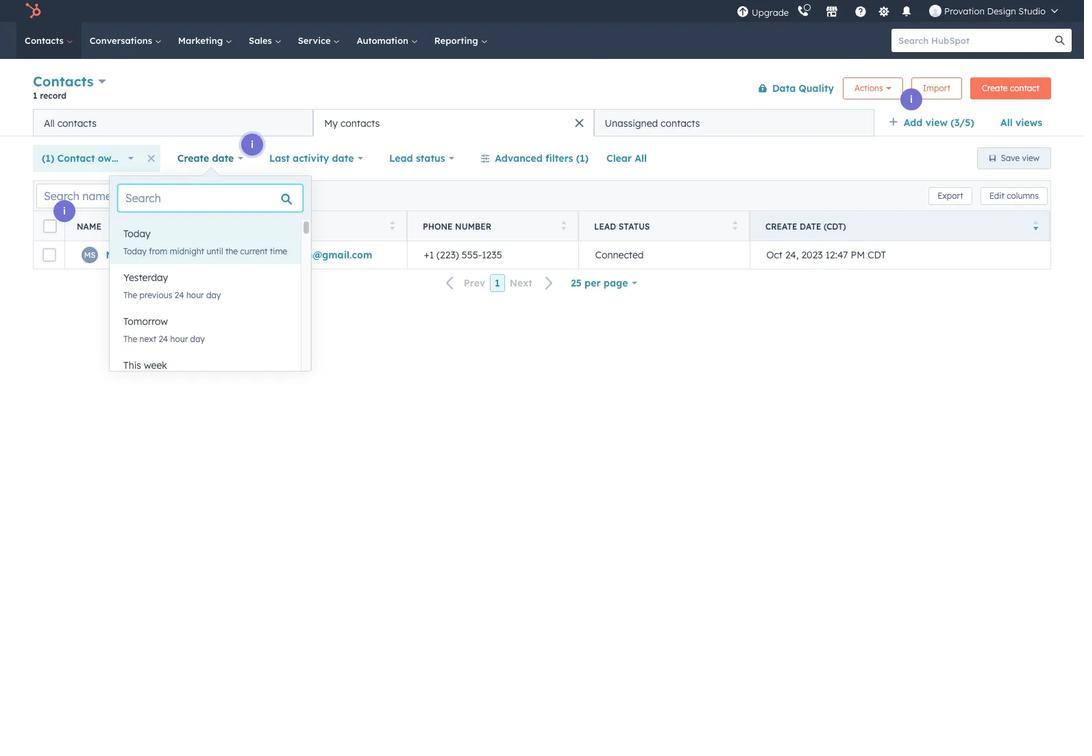 Task type: locate. For each thing, give the bounding box(es) containing it.
contacts
[[25, 35, 66, 46], [33, 73, 94, 90]]

the inside yesterday the previous 24 hour day
[[123, 290, 137, 300]]

(1) inside advanced filters (1) button
[[576, 152, 589, 165]]

+1
[[424, 249, 434, 261]]

2 the from the top
[[123, 334, 137, 344]]

lead
[[389, 152, 413, 165], [594, 221, 616, 231]]

2 press to sort. image from the left
[[561, 220, 566, 230]]

1 contacts from the left
[[57, 117, 97, 129]]

1 inside contacts banner
[[33, 90, 37, 101]]

0 vertical spatial view
[[926, 117, 948, 129]]

quality
[[799, 82, 834, 94]]

create down all contacts button
[[177, 152, 209, 165]]

upgrade image
[[737, 6, 749, 18]]

all down 1 record
[[44, 117, 55, 129]]

(1) left contact
[[42, 152, 54, 165]]

+1 (223) 555-1235 button
[[407, 241, 579, 269]]

25 per page
[[571, 277, 628, 289]]

0 horizontal spatial 24
[[159, 334, 168, 344]]

all left views
[[1001, 117, 1013, 129]]

date up search search box
[[212, 152, 234, 165]]

all inside "button"
[[635, 152, 647, 165]]

1 horizontal spatial 1
[[495, 277, 500, 289]]

2 horizontal spatial all
[[1001, 117, 1013, 129]]

hour
[[186, 290, 204, 300], [170, 334, 188, 344]]

create contact
[[982, 83, 1040, 93]]

0 vertical spatial i
[[910, 93, 913, 106]]

help button
[[849, 0, 873, 22]]

1 right prev
[[495, 277, 500, 289]]

day up this week button
[[190, 334, 205, 344]]

contacts for my contacts
[[341, 117, 380, 129]]

1 horizontal spatial view
[[1022, 153, 1040, 163]]

2 vertical spatial create
[[766, 221, 798, 231]]

date
[[212, 152, 234, 165], [332, 152, 354, 165]]

all contacts
[[44, 117, 97, 129]]

0 vertical spatial 1
[[33, 90, 37, 101]]

automation link
[[349, 22, 426, 59]]

contacts down hubspot link
[[25, 35, 66, 46]]

1 vertical spatial lead
[[594, 221, 616, 231]]

all views
[[1001, 117, 1043, 129]]

pagination navigation
[[438, 274, 562, 292]]

views
[[1016, 117, 1043, 129]]

today up martin sheen link
[[123, 228, 151, 240]]

create contact button
[[971, 77, 1052, 99]]

marketplaces button
[[818, 0, 847, 22]]

name
[[77, 221, 101, 231]]

email
[[252, 221, 279, 231]]

contacts for all contacts
[[57, 117, 97, 129]]

create date
[[177, 152, 234, 165]]

hour right next at the top of page
[[170, 334, 188, 344]]

contacts up record
[[33, 73, 94, 90]]

hour for yesterday
[[186, 290, 204, 300]]

contacts inside popup button
[[33, 73, 94, 90]]

yesterday
[[123, 271, 168, 284]]

2 horizontal spatial i
[[910, 93, 913, 106]]

0 horizontal spatial lead
[[389, 152, 413, 165]]

0 horizontal spatial (1)
[[42, 152, 54, 165]]

martin sheen
[[106, 249, 170, 261]]

day
[[206, 290, 221, 300], [190, 334, 205, 344]]

hour inside yesterday the previous 24 hour day
[[186, 290, 204, 300]]

conversations link
[[81, 22, 170, 59]]

(1) right filters
[[576, 152, 589, 165]]

(1) contact owner button
[[33, 145, 142, 172]]

1 horizontal spatial contacts
[[341, 117, 380, 129]]

1 left record
[[33, 90, 37, 101]]

lead inside "lead status" popup button
[[389, 152, 413, 165]]

1 vertical spatial the
[[123, 334, 137, 344]]

date inside dropdown button
[[212, 152, 234, 165]]

view
[[926, 117, 948, 129], [1022, 153, 1040, 163]]

1 press to sort. element from the left
[[218, 220, 223, 232]]

0 vertical spatial day
[[206, 290, 221, 300]]

2 vertical spatial i
[[63, 205, 66, 217]]

24,
[[786, 249, 799, 261]]

1 horizontal spatial i
[[251, 138, 254, 151]]

2 press to sort. element from the left
[[390, 220, 395, 232]]

today today from midnight until the current time
[[123, 228, 287, 256]]

the
[[225, 246, 238, 256]]

0 horizontal spatial i button
[[53, 200, 75, 222]]

marketplaces image
[[826, 6, 838, 19]]

2 horizontal spatial contacts
[[661, 117, 700, 129]]

1 (1) from the left
[[42, 152, 54, 165]]

menu
[[736, 0, 1068, 22]]

0 vertical spatial 24
[[175, 290, 184, 300]]

until
[[207, 246, 223, 256]]

martinsheen@gmail.com button
[[236, 241, 407, 269]]

calling icon button
[[792, 2, 815, 20]]

hubspot link
[[16, 3, 51, 19]]

press to sort. image
[[218, 220, 223, 230], [732, 220, 738, 230]]

i button left name
[[53, 200, 75, 222]]

create inside dropdown button
[[177, 152, 209, 165]]

0 vertical spatial lead
[[389, 152, 413, 165]]

create left contact
[[982, 83, 1008, 93]]

1 vertical spatial today
[[123, 246, 147, 256]]

view for save
[[1022, 153, 1040, 163]]

1 today from the top
[[123, 228, 151, 240]]

1 vertical spatial contacts
[[33, 73, 94, 90]]

3 press to sort. element from the left
[[561, 220, 566, 232]]

the inside tomorrow the next 24 hour day
[[123, 334, 137, 344]]

i for the middle i button
[[251, 138, 254, 151]]

data quality
[[772, 82, 834, 94]]

1 vertical spatial 24
[[159, 334, 168, 344]]

automation
[[357, 35, 411, 46]]

24 for tomorrow
[[159, 334, 168, 344]]

1 vertical spatial day
[[190, 334, 205, 344]]

1 vertical spatial i
[[251, 138, 254, 151]]

2 horizontal spatial i button
[[901, 88, 923, 110]]

the down yesterday
[[123, 290, 137, 300]]

1 horizontal spatial press to sort. image
[[561, 220, 566, 230]]

contacts link
[[16, 22, 81, 59]]

1 horizontal spatial press to sort. image
[[732, 220, 738, 230]]

press to sort. element for phone number
[[561, 220, 566, 232]]

reporting
[[434, 35, 481, 46]]

view inside popup button
[[926, 117, 948, 129]]

save view
[[1001, 153, 1040, 163]]

1 for 1 record
[[33, 90, 37, 101]]

(1) inside (1) contact owner popup button
[[42, 152, 54, 165]]

martin sheen link
[[106, 249, 170, 261]]

list box
[[110, 220, 311, 396]]

0 horizontal spatial press to sort. image
[[218, 220, 223, 230]]

martin
[[106, 249, 138, 261]]

edit columns
[[990, 190, 1039, 200]]

2 horizontal spatial create
[[982, 83, 1008, 93]]

press to sort. image for email
[[390, 220, 395, 230]]

day inside tomorrow the next 24 hour day
[[190, 334, 205, 344]]

1 horizontal spatial 24
[[175, 290, 184, 300]]

day up tomorrow button
[[206, 290, 221, 300]]

0 horizontal spatial create
[[177, 152, 209, 165]]

0 horizontal spatial view
[[926, 117, 948, 129]]

hour for tomorrow
[[170, 334, 188, 344]]

1
[[33, 90, 37, 101], [495, 277, 500, 289]]

contacts right unassigned
[[661, 117, 700, 129]]

press to sort. image
[[390, 220, 395, 230], [561, 220, 566, 230]]

1 vertical spatial i button
[[241, 134, 263, 156]]

0 horizontal spatial date
[[212, 152, 234, 165]]

1 record
[[33, 90, 67, 101]]

save
[[1001, 153, 1020, 163]]

1 press to sort. image from the left
[[218, 220, 223, 230]]

1 press to sort. image from the left
[[390, 220, 395, 230]]

next
[[140, 334, 156, 344]]

24 right previous
[[175, 290, 184, 300]]

24 inside yesterday the previous 24 hour day
[[175, 290, 184, 300]]

contact
[[57, 152, 95, 165]]

export button
[[929, 187, 972, 205]]

i button up the add
[[901, 88, 923, 110]]

today left from
[[123, 246, 147, 256]]

1 horizontal spatial lead
[[594, 221, 616, 231]]

press to sort. element
[[218, 220, 223, 232], [390, 220, 395, 232], [561, 220, 566, 232], [732, 220, 738, 232]]

1 horizontal spatial day
[[206, 290, 221, 300]]

page
[[604, 277, 628, 289]]

hour up tomorrow button
[[186, 290, 204, 300]]

settings link
[[875, 4, 893, 18]]

1 vertical spatial view
[[1022, 153, 1040, 163]]

1 vertical spatial 1
[[495, 277, 500, 289]]

0 horizontal spatial day
[[190, 334, 205, 344]]

unassigned
[[605, 117, 658, 129]]

24
[[175, 290, 184, 300], [159, 334, 168, 344]]

0 horizontal spatial all
[[44, 117, 55, 129]]

24 inside tomorrow the next 24 hour day
[[159, 334, 168, 344]]

12:47
[[826, 249, 848, 261]]

4 press to sort. element from the left
[[732, 220, 738, 232]]

create left date
[[766, 221, 798, 231]]

contacts up contact
[[57, 117, 97, 129]]

view right save
[[1022, 153, 1040, 163]]

descending sort. press to sort ascending. image
[[1033, 220, 1038, 230]]

1 vertical spatial hour
[[170, 334, 188, 344]]

1 vertical spatial create
[[177, 152, 209, 165]]

press to sort. image left phone
[[390, 220, 395, 230]]

press to sort. image for phone number
[[561, 220, 566, 230]]

create
[[982, 83, 1008, 93], [177, 152, 209, 165], [766, 221, 798, 231]]

the left next at the top of page
[[123, 334, 137, 344]]

all right clear
[[635, 152, 647, 165]]

cdt
[[868, 249, 886, 261]]

add view (3/5) button
[[880, 109, 992, 136]]

1 horizontal spatial date
[[332, 152, 354, 165]]

0 vertical spatial the
[[123, 290, 137, 300]]

24 right next at the top of page
[[159, 334, 168, 344]]

contacts banner
[[33, 70, 1052, 109]]

2023
[[802, 249, 823, 261]]

0 horizontal spatial i
[[63, 205, 66, 217]]

view inside button
[[1022, 153, 1040, 163]]

0 vertical spatial hour
[[186, 290, 204, 300]]

contacts right my
[[341, 117, 380, 129]]

0 horizontal spatial contacts
[[57, 117, 97, 129]]

all contacts button
[[33, 109, 313, 136]]

next button
[[505, 274, 562, 292]]

3 contacts from the left
[[661, 117, 700, 129]]

0 vertical spatial today
[[123, 228, 151, 240]]

i button left last
[[241, 134, 263, 156]]

all inside button
[[44, 117, 55, 129]]

0 vertical spatial create
[[982, 83, 1008, 93]]

martinsheen@gmail.com
[[253, 249, 372, 261]]

unassigned contacts
[[605, 117, 700, 129]]

0 vertical spatial contacts
[[25, 35, 66, 46]]

help image
[[855, 6, 867, 19]]

press to sort. image left lead status
[[561, 220, 566, 230]]

1 horizontal spatial (1)
[[576, 152, 589, 165]]

1 the from the top
[[123, 290, 137, 300]]

1 horizontal spatial create
[[766, 221, 798, 231]]

james peterson image
[[930, 5, 942, 17]]

today
[[123, 228, 151, 240], [123, 246, 147, 256]]

contacts
[[57, 117, 97, 129], [341, 117, 380, 129], [661, 117, 700, 129]]

i button
[[901, 88, 923, 110], [241, 134, 263, 156], [53, 200, 75, 222]]

2 contacts from the left
[[341, 117, 380, 129]]

2 (1) from the left
[[576, 152, 589, 165]]

2 date from the left
[[332, 152, 354, 165]]

tomorrow the next 24 hour day
[[123, 315, 205, 344]]

0 horizontal spatial 1
[[33, 90, 37, 101]]

hour inside tomorrow the next 24 hour day
[[170, 334, 188, 344]]

1 horizontal spatial all
[[635, 152, 647, 165]]

0 horizontal spatial press to sort. image
[[390, 220, 395, 230]]

day inside yesterday the previous 24 hour day
[[206, 290, 221, 300]]

1 inside button
[[495, 277, 500, 289]]

prev
[[464, 277, 485, 289]]

view right the add
[[926, 117, 948, 129]]

date right activity
[[332, 152, 354, 165]]

sales
[[249, 35, 275, 46]]

all for all contacts
[[44, 117, 55, 129]]

create for create date (cdt)
[[766, 221, 798, 231]]

1 date from the left
[[212, 152, 234, 165]]

0 vertical spatial i button
[[901, 88, 923, 110]]

create inside button
[[982, 83, 1008, 93]]



Task type: describe. For each thing, give the bounding box(es) containing it.
advanced filters (1) button
[[472, 145, 598, 172]]

calling icon image
[[797, 5, 810, 18]]

notifications image
[[901, 6, 913, 19]]

settings image
[[878, 6, 890, 18]]

date
[[800, 221, 822, 231]]

midnight
[[170, 246, 204, 256]]

today button
[[110, 220, 301, 247]]

next
[[510, 277, 533, 289]]

data quality button
[[749, 74, 835, 102]]

from
[[149, 246, 167, 256]]

unassigned contacts button
[[594, 109, 875, 136]]

this week button
[[110, 352, 301, 379]]

sales link
[[241, 22, 290, 59]]

Search search field
[[118, 184, 303, 212]]

previous
[[140, 290, 172, 300]]

(cdt)
[[824, 221, 846, 231]]

contacts inside 'link'
[[25, 35, 66, 46]]

all for all views
[[1001, 117, 1013, 129]]

search image
[[1056, 36, 1065, 45]]

advanced
[[495, 152, 543, 165]]

provation design studio
[[945, 5, 1046, 16]]

reporting link
[[426, 22, 496, 59]]

actions
[[855, 83, 883, 93]]

clear
[[607, 152, 632, 165]]

status
[[619, 221, 650, 231]]

this week
[[123, 359, 167, 372]]

studio
[[1019, 5, 1046, 16]]

oct
[[767, 249, 783, 261]]

activity
[[293, 152, 329, 165]]

yesterday button
[[110, 264, 301, 291]]

marketing
[[178, 35, 226, 46]]

(223)
[[437, 249, 459, 261]]

2 press to sort. image from the left
[[732, 220, 738, 230]]

1 for 1
[[495, 277, 500, 289]]

oct 24, 2023 12:47 pm cdt
[[767, 249, 886, 261]]

last activity date
[[269, 152, 354, 165]]

export
[[938, 190, 964, 200]]

upgrade
[[752, 7, 789, 17]]

2 vertical spatial i button
[[53, 200, 75, 222]]

press to sort. element for lead status
[[732, 220, 738, 232]]

connected
[[595, 249, 644, 261]]

connected button
[[579, 241, 750, 269]]

columns
[[1007, 190, 1039, 200]]

lead for lead status
[[389, 152, 413, 165]]

advanced filters (1)
[[495, 152, 589, 165]]

i for right i button
[[910, 93, 913, 106]]

hubspot image
[[25, 3, 41, 19]]

i for bottommost i button
[[63, 205, 66, 217]]

contacts for unassigned contacts
[[661, 117, 700, 129]]

day for tomorrow
[[190, 334, 205, 344]]

service
[[298, 35, 333, 46]]

phone
[[423, 221, 453, 231]]

import button
[[911, 77, 962, 99]]

view for add
[[926, 117, 948, 129]]

provation
[[945, 5, 985, 16]]

lead status button
[[380, 145, 464, 172]]

(3/5)
[[951, 117, 975, 129]]

my contacts
[[324, 117, 380, 129]]

notifications button
[[895, 0, 919, 22]]

time
[[270, 246, 287, 256]]

conversations
[[90, 35, 155, 46]]

25
[[571, 277, 582, 289]]

day for yesterday
[[206, 290, 221, 300]]

design
[[987, 5, 1016, 16]]

2 today from the top
[[123, 246, 147, 256]]

1235
[[482, 249, 502, 261]]

last
[[269, 152, 290, 165]]

filters
[[546, 152, 573, 165]]

1 horizontal spatial i button
[[241, 134, 263, 156]]

marketing link
[[170, 22, 241, 59]]

martinsheen@gmail.com link
[[253, 249, 372, 261]]

the for yesterday
[[123, 290, 137, 300]]

lead status
[[389, 152, 445, 165]]

tomorrow button
[[110, 308, 301, 335]]

date inside popup button
[[332, 152, 354, 165]]

my contacts button
[[313, 109, 594, 136]]

create for create contact
[[982, 83, 1008, 93]]

search button
[[1049, 29, 1072, 52]]

data
[[772, 82, 796, 94]]

add view (3/5)
[[904, 117, 975, 129]]

add
[[904, 117, 923, 129]]

save view button
[[977, 147, 1052, 169]]

provation design studio button
[[921, 0, 1067, 22]]

edit columns button
[[981, 187, 1048, 205]]

phone number
[[423, 221, 492, 231]]

lead for lead status
[[594, 221, 616, 231]]

menu containing provation design studio
[[736, 0, 1068, 22]]

create date (cdt)
[[766, 221, 846, 231]]

my
[[324, 117, 338, 129]]

24 for yesterday
[[175, 290, 184, 300]]

+1 (223) 555-1235
[[424, 249, 502, 261]]

list box containing today
[[110, 220, 311, 396]]

clear all
[[607, 152, 647, 165]]

Search HubSpot search field
[[892, 29, 1060, 52]]

number
[[455, 221, 492, 231]]

week
[[144, 359, 167, 372]]

status
[[416, 152, 445, 165]]

descending sort. press to sort ascending. element
[[1033, 220, 1038, 232]]

edit
[[990, 190, 1005, 200]]

the for tomorrow
[[123, 334, 137, 344]]

press to sort. element for email
[[390, 220, 395, 232]]

contact
[[1010, 83, 1040, 93]]

yesterday the previous 24 hour day
[[123, 271, 221, 300]]

all views link
[[992, 109, 1052, 136]]

Search name, phone, email addresses, or company search field
[[36, 183, 203, 208]]

create for create date
[[177, 152, 209, 165]]

(1) contact owner
[[42, 152, 127, 165]]

tomorrow
[[123, 315, 168, 328]]



Task type: vqa. For each thing, say whether or not it's contained in the screenshot.
Press to sort. icon associated with Phone Number
yes



